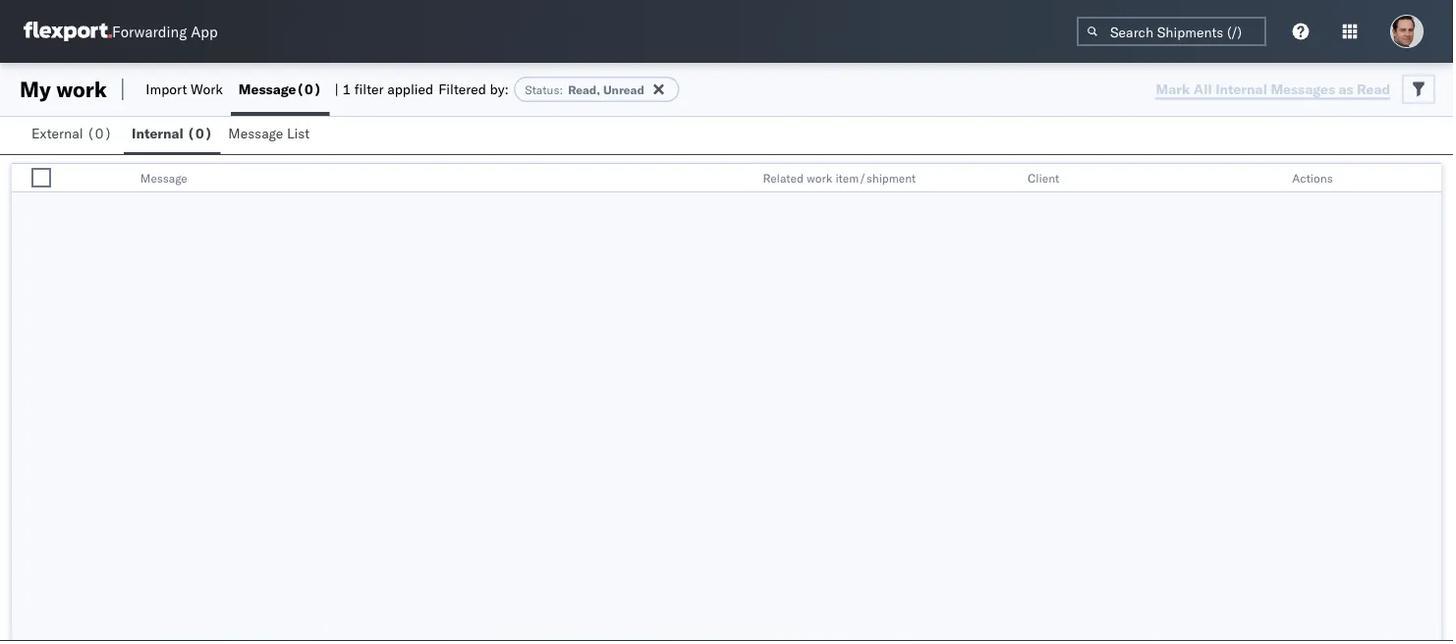 Task type: locate. For each thing, give the bounding box(es) containing it.
forwarding
[[112, 22, 187, 41]]

message (0)
[[239, 81, 322, 98]]

(0) right internal
[[187, 125, 213, 142]]

message inside message list button
[[228, 125, 283, 142]]

work for related
[[807, 171, 833, 185]]

message list button
[[220, 116, 321, 154]]

message
[[239, 81, 296, 98], [228, 125, 283, 142], [140, 171, 188, 185]]

1 vertical spatial work
[[807, 171, 833, 185]]

message down internal (0) 'button'
[[140, 171, 188, 185]]

resize handle column header
[[68, 164, 91, 194], [730, 164, 753, 194], [994, 164, 1018, 194], [1259, 164, 1283, 194], [1418, 164, 1442, 194]]

external (0)
[[31, 125, 112, 142]]

2 horizontal spatial (0)
[[296, 81, 322, 98]]

applied
[[387, 81, 434, 98]]

work up external (0)
[[56, 76, 107, 103]]

0 vertical spatial work
[[56, 76, 107, 103]]

1
[[342, 81, 351, 98]]

(0) inside 'button'
[[187, 125, 213, 142]]

unread
[[603, 82, 645, 97]]

0 horizontal spatial work
[[56, 76, 107, 103]]

(0) left |
[[296, 81, 322, 98]]

2 resize handle column header from the left
[[730, 164, 753, 194]]

None checkbox
[[31, 168, 51, 188]]

2 vertical spatial message
[[140, 171, 188, 185]]

work right related
[[807, 171, 833, 185]]

work
[[56, 76, 107, 103], [807, 171, 833, 185]]

4 resize handle column header from the left
[[1259, 164, 1283, 194]]

(0) inside button
[[87, 125, 112, 142]]

1 horizontal spatial (0)
[[187, 125, 213, 142]]

resize handle column header for related work item/shipment
[[994, 164, 1018, 194]]

internal (0)
[[132, 125, 213, 142]]

import
[[146, 81, 187, 98]]

item/shipment
[[836, 171, 916, 185]]

forwarding app
[[112, 22, 218, 41]]

read,
[[568, 82, 600, 97]]

(0) for message (0)
[[296, 81, 322, 98]]

resize handle column header for message
[[730, 164, 753, 194]]

Search Shipments (/) text field
[[1077, 17, 1267, 46]]

import work
[[146, 81, 223, 98]]

message for list
[[228, 125, 283, 142]]

message up message list
[[239, 81, 296, 98]]

0 vertical spatial message
[[239, 81, 296, 98]]

(0) right external
[[87, 125, 112, 142]]

|
[[335, 81, 339, 98]]

message list
[[228, 125, 310, 142]]

related
[[763, 171, 804, 185]]

3 resize handle column header from the left
[[994, 164, 1018, 194]]

0 horizontal spatial (0)
[[87, 125, 112, 142]]

work
[[191, 81, 223, 98]]

1 vertical spatial message
[[228, 125, 283, 142]]

list
[[287, 125, 310, 142]]

my work
[[20, 76, 107, 103]]

5 resize handle column header from the left
[[1418, 164, 1442, 194]]

1 horizontal spatial work
[[807, 171, 833, 185]]

internal (0) button
[[124, 116, 220, 154]]

client
[[1028, 171, 1060, 185]]

external
[[31, 125, 83, 142]]

message left list
[[228, 125, 283, 142]]

(0)
[[296, 81, 322, 98], [87, 125, 112, 142], [187, 125, 213, 142]]

my
[[20, 76, 51, 103]]



Task type: vqa. For each thing, say whether or not it's contained in the screenshot.
INTERNAL
yes



Task type: describe. For each thing, give the bounding box(es) containing it.
work for my
[[56, 76, 107, 103]]

:
[[560, 82, 563, 97]]

status : read, unread
[[525, 82, 645, 97]]

internal
[[132, 125, 184, 142]]

(0) for external (0)
[[87, 125, 112, 142]]

1 resize handle column header from the left
[[68, 164, 91, 194]]

filtered
[[439, 81, 486, 98]]

message for (0)
[[239, 81, 296, 98]]

filter
[[355, 81, 384, 98]]

related work item/shipment
[[763, 171, 916, 185]]

external (0) button
[[24, 116, 124, 154]]

flexport. image
[[24, 22, 112, 41]]

| 1 filter applied filtered by:
[[335, 81, 509, 98]]

by:
[[490, 81, 509, 98]]

actions
[[1293, 171, 1333, 185]]

forwarding app link
[[24, 22, 218, 41]]

(0) for internal (0)
[[187, 125, 213, 142]]

import work button
[[138, 63, 231, 116]]

app
[[191, 22, 218, 41]]

resize handle column header for actions
[[1418, 164, 1442, 194]]

status
[[525, 82, 560, 97]]

resize handle column header for client
[[1259, 164, 1283, 194]]



